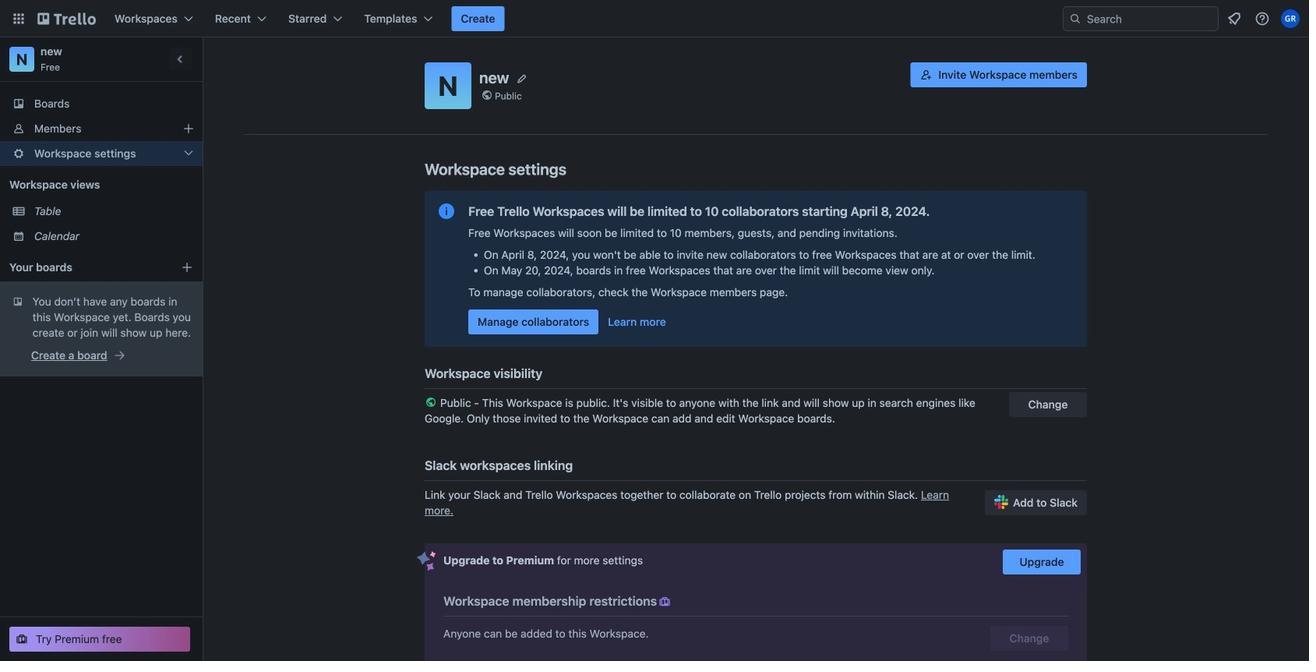 Task type: describe. For each thing, give the bounding box(es) containing it.
open information menu image
[[1255, 11, 1271, 27]]

greg robinson (gregrobinson96) image
[[1282, 9, 1301, 28]]

primary element
[[0, 0, 1310, 37]]

0 notifications image
[[1226, 9, 1244, 28]]

Search field
[[1082, 8, 1219, 30]]

workspace navigation collapse icon image
[[170, 48, 192, 70]]

your boards with 0 items element
[[9, 258, 173, 277]]



Task type: vqa. For each thing, say whether or not it's contained in the screenshot.
Change Language
no



Task type: locate. For each thing, give the bounding box(es) containing it.
add board image
[[181, 261, 193, 274]]

back to home image
[[37, 6, 96, 31]]

search image
[[1070, 12, 1082, 25]]

sparkle image
[[417, 551, 437, 572]]

sm image
[[657, 594, 673, 610]]



